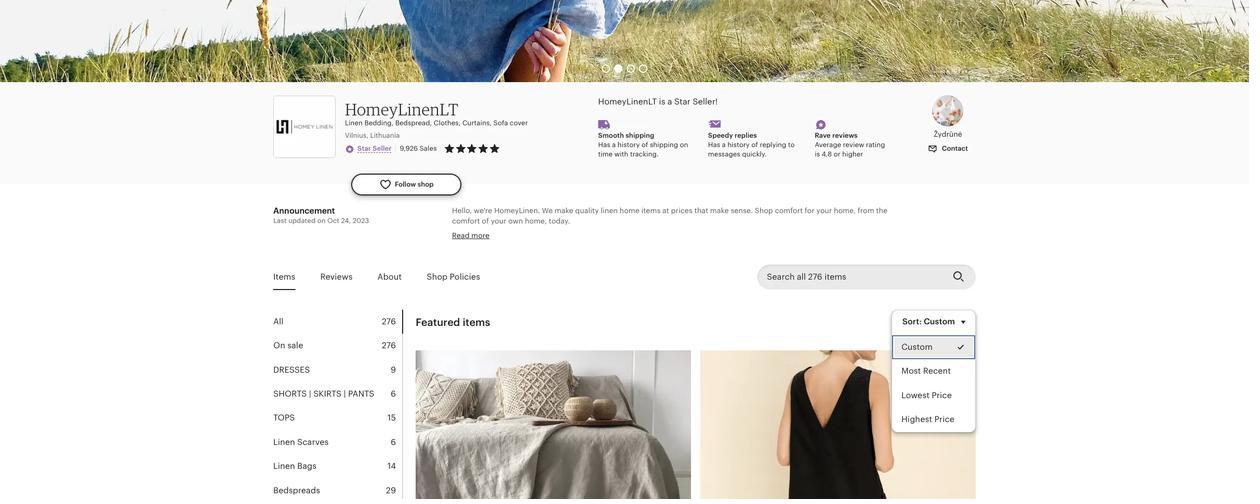 Task type: vqa. For each thing, say whether or not it's contained in the screenshot.
top help
no



Task type: locate. For each thing, give the bounding box(es) containing it.
0 horizontal spatial pure
[[467, 308, 483, 317]]

towels.
[[648, 359, 673, 368]]

1 horizontal spatial your
[[817, 207, 833, 215]]

quality right high on the left bottom of the page
[[598, 288, 622, 296]]

0 vertical spatial 6
[[391, 389, 396, 399]]

make up today.
[[555, 207, 574, 215]]

follow down the '9,926'
[[395, 180, 416, 188]]

a down smooth
[[612, 141, 616, 149]]

and down natural
[[535, 329, 549, 337]]

0 vertical spatial with
[[615, 150, 629, 158]]

1 make from the left
[[555, 207, 574, 215]]

are right the you
[[467, 278, 478, 286]]

your left the own
[[491, 217, 507, 225]]

read more
[[452, 231, 490, 240]]

linen inside hello, we're homeylinen. we make quality linen home items at prices that make sense. shop comfort for your home, from the comfort of your own home, today.
[[601, 207, 618, 215]]

tab containing shorts | skirts | pants
[[273, 382, 402, 406]]

1 vertical spatial pure
[[467, 308, 483, 317]]

0 vertical spatial to
[[789, 141, 795, 149]]

has inside "smooth shipping has a history of shipping on time with tracking."
[[599, 141, 611, 149]]

0 vertical spatial that
[[695, 207, 709, 215]]

of for shipping
[[642, 141, 649, 149]]

8 tab from the top
[[273, 479, 402, 499]]

linen left bath,
[[540, 359, 557, 368]]

linen inside our pure linen collection: linen bedding - soft, natural and luxury linen bedding, includes linen pillowcases, sheets and linen duvet covers. linen curtains -  pure and light linen curtains. perfect for modern or rustic style home! table linens - handcrafted with a passion: linen tablecloths, linen napkins and table runners. modern, stylish and creates a special coziness. bath linens - charming linen bath, hand, face or guest towels.
[[485, 308, 504, 317]]

of up tracking.
[[642, 141, 649, 149]]

that right the prices
[[695, 207, 709, 215]]

0 vertical spatial items
[[642, 207, 661, 215]]

review
[[844, 141, 865, 149]]

a up messages
[[722, 141, 726, 149]]

1 horizontal spatial with
[[615, 150, 629, 158]]

homeylinenlt
[[599, 97, 657, 107], [345, 99, 459, 119]]

1 horizontal spatial coziness.
[[840, 288, 873, 296]]

table
[[452, 339, 474, 347]]

2 horizontal spatial of
[[752, 141, 759, 149]]

items
[[273, 272, 296, 282]]

are down made
[[692, 288, 703, 296]]

1 horizontal spatial that
[[676, 288, 690, 296]]

1 vertical spatial our
[[452, 308, 466, 317]]

history inside "smooth shipping has a history of shipping on time with tracking."
[[618, 141, 640, 149]]

on
[[680, 141, 689, 149], [317, 217, 326, 225]]

star left seller!
[[675, 97, 691, 107]]

1 horizontal spatial on
[[680, 141, 689, 149]]

1 linen from the top
[[452, 319, 473, 327]]

at
[[663, 207, 670, 215]]

0 horizontal spatial has
[[599, 141, 611, 149]]

2 has from the left
[[709, 141, 721, 149]]

0 vertical spatial quality
[[576, 207, 599, 215]]

https://www.instagram.com/homeylinen/
[[492, 441, 635, 449]]

curtains.
[[587, 329, 617, 337]]

and right care
[[793, 278, 806, 286]]

0 vertical spatial we
[[542, 207, 553, 215]]

items up curtains
[[463, 317, 491, 328]]

elegant long linen dress. long linen dress with big side pockets. linen v-neck dress. comfortable dress. loose linen dress in many colors. image
[[701, 350, 976, 499]]

menu
[[892, 310, 976, 432]]

to up produce at the bottom left of the page
[[541, 278, 548, 286]]

6 tab from the top
[[273, 430, 402, 454]]

0 horizontal spatial history
[[618, 141, 640, 149]]

1 horizontal spatial homeylinenlt
[[599, 97, 657, 107]]

linen inside 'you are warmly welcome to visit homeylinen shop where everything is made with a passion, care and good emotions. our responsibility is to produce only high quality linen products that are characterized by durability, charm and coziness.'
[[624, 288, 641, 296]]

1 vertical spatial to
[[541, 278, 548, 286]]

1 vertical spatial home,
[[525, 217, 547, 225]]

0 vertical spatial home,
[[834, 207, 856, 215]]

high quality linen textiles. european pure linen. custom orders available.
[[452, 237, 713, 245]]

1 horizontal spatial are
[[692, 288, 703, 296]]

the right from
[[877, 207, 888, 215]]

1 horizontal spatial items
[[642, 207, 661, 215]]

1 horizontal spatial of
[[642, 141, 649, 149]]

quality up high quality linen textiles. european pure linen. custom orders available. at the top of the page
[[576, 207, 599, 215]]

1 vertical spatial shop
[[612, 278, 629, 286]]

with right time
[[615, 150, 629, 158]]

shop left the you
[[427, 272, 448, 282]]

2 276 from the top
[[382, 341, 396, 351]]

homeylinenlt up lithuania
[[345, 99, 459, 119]]

1 vertical spatial shop
[[427, 272, 448, 282]]

1 horizontal spatial follow
[[452, 431, 475, 439]]

0 horizontal spatial shop
[[427, 272, 448, 282]]

2 vertical spatial with
[[552, 339, 567, 347]]

star_seller image
[[345, 145, 355, 154]]

care
[[776, 278, 791, 286]]

1 vertical spatial price
[[935, 414, 955, 424]]

to
[[789, 141, 795, 149], [541, 278, 548, 286], [524, 288, 531, 296]]

1 vertical spatial 6
[[391, 437, 396, 447]]

home, left from
[[834, 207, 856, 215]]

276 up 9
[[382, 341, 396, 351]]

1 vertical spatial quality
[[598, 288, 622, 296]]

of inside "smooth shipping has a history of shipping on time with tracking."
[[642, 141, 649, 149]]

coziness. down curtains
[[479, 349, 511, 357]]

has down 'speedy'
[[709, 141, 721, 149]]

light
[[550, 329, 566, 337]]

guest
[[627, 359, 646, 368]]

style
[[718, 329, 734, 337]]

6
[[391, 389, 396, 399], [391, 437, 396, 447]]

linens down curtains
[[476, 339, 501, 347]]

tab
[[273, 310, 402, 334], [273, 334, 402, 358], [273, 358, 402, 382], [273, 382, 402, 406], [273, 406, 402, 430], [273, 430, 402, 454], [273, 454, 402, 479], [273, 479, 402, 499]]

items left at
[[642, 207, 661, 215]]

0 vertical spatial comfort
[[775, 207, 803, 215]]

our
[[452, 288, 466, 296], [452, 308, 466, 317]]

stories
[[624, 400, 647, 408]]

0 vertical spatial on
[[680, 141, 689, 149]]

comfort right 'sense.'
[[775, 207, 803, 215]]

sort:
[[903, 317, 922, 327]]

žydrūnė link
[[921, 95, 976, 140]]

a inside "smooth shipping has a history of shipping on time with tracking."
[[612, 141, 616, 149]]

1 6 from the top
[[391, 389, 396, 399]]

shop policies
[[427, 272, 480, 282]]

1 vertical spatial linen
[[452, 329, 473, 337]]

linen down where
[[624, 288, 641, 296]]

history down replies
[[728, 141, 750, 149]]

pure left linen.
[[584, 237, 599, 245]]

0 horizontal spatial star
[[358, 145, 371, 152]]

home,
[[834, 207, 856, 215], [525, 217, 547, 225]]

has up time
[[599, 141, 611, 149]]

0 vertical spatial follow
[[395, 180, 416, 188]]

of inside the 'speedy replies has a history of replying to messages quickly.'
[[752, 141, 759, 149]]

1 has from the left
[[599, 141, 611, 149]]

for inside our pure linen collection: linen bedding - soft, natural and luxury linen bedding, includes linen pillowcases, sheets and linen duvet covers. linen curtains -  pure and light linen curtains. perfect for modern or rustic style home! table linens - handcrafted with a passion: linen tablecloths, linen napkins and table runners. modern, stylish and creates a special coziness. bath linens - charming linen bath, hand, face or guest towels.
[[646, 329, 656, 337]]

0 horizontal spatial homeylinenlt
[[345, 99, 459, 119]]

home!
[[736, 329, 758, 337]]

tab containing tops
[[273, 406, 402, 430]]

table
[[731, 339, 748, 347]]

on sale image
[[416, 350, 692, 499]]

natural
[[499, 380, 524, 388], [631, 380, 656, 388]]

to down "welcome"
[[524, 288, 531, 296]]

facebook:
[[452, 451, 488, 459]]

price inside button
[[932, 390, 952, 400]]

0 vertical spatial linen
[[452, 319, 473, 327]]

average
[[815, 141, 842, 149]]

0 horizontal spatial we
[[452, 380, 463, 388]]

2 horizontal spatial with
[[722, 278, 737, 286]]

has
[[599, 141, 611, 149], [709, 141, 721, 149]]

the
[[877, 207, 888, 215], [486, 380, 497, 388]]

1 horizontal spatial natural
[[631, 380, 656, 388]]

homeylinenlt for homeylinenlt linen bedding, bedspread, clothes, curtains, sofa cover
[[345, 99, 459, 119]]

everything
[[654, 278, 691, 286]]

1 horizontal spatial make
[[711, 207, 729, 215]]

1 vertical spatial 276
[[382, 341, 396, 351]]

0 vertical spatial pure
[[584, 237, 599, 245]]

if you have any ideas, observations, suggestions, stories or photos - always welcome!
[[452, 400, 748, 408]]

1 tab from the top
[[273, 310, 402, 334]]

with inside our pure linen collection: linen bedding - soft, natural and luxury linen bedding, includes linen pillowcases, sheets and linen duvet covers. linen curtains -  pure and light linen curtains. perfect for modern or rustic style home! table linens - handcrafted with a passion: linen tablecloths, linen napkins and table runners. modern, stylish and creates a special coziness. bath linens - charming linen bath, hand, face or guest towels.
[[552, 339, 567, 347]]

curtains
[[475, 329, 511, 337]]

history
[[618, 141, 640, 149], [728, 141, 750, 149]]

1 vertical spatial on
[[317, 217, 326, 225]]

coziness. down emotions.
[[840, 288, 873, 296]]

1 horizontal spatial star
[[675, 97, 691, 107]]

featured
[[416, 317, 460, 328]]

materials!
[[658, 380, 692, 388]]

custom button
[[893, 335, 976, 359]]

0 vertical spatial shop
[[755, 207, 774, 215]]

home, right the own
[[525, 217, 547, 225]]

6 for shorts | skirts | pants
[[391, 389, 396, 399]]

0 vertical spatial shipping
[[626, 132, 655, 139]]

3 tab from the top
[[273, 358, 402, 382]]

natural up 'ideas,'
[[499, 380, 524, 388]]

dresses
[[273, 365, 310, 375]]

6 down '15'
[[391, 437, 396, 447]]

1 vertical spatial for
[[646, 329, 656, 337]]

1 vertical spatial that
[[676, 288, 690, 296]]

the right value on the left bottom of page
[[486, 380, 497, 388]]

1 horizontal spatial has
[[709, 141, 721, 149]]

0 horizontal spatial natural
[[499, 380, 524, 388]]

0 vertical spatial 276
[[382, 317, 396, 326]]

0 horizontal spatial to
[[524, 288, 531, 296]]

custom up most at the right bottom of page
[[902, 342, 933, 352]]

0 horizontal spatial that
[[563, 380, 577, 388]]

has inside the 'speedy replies has a history of replying to messages quickly.'
[[709, 141, 721, 149]]

1 vertical spatial comfort
[[452, 217, 480, 225]]

soft,
[[514, 319, 529, 327]]

shop down sales
[[418, 180, 434, 188]]

reviews
[[320, 272, 353, 282]]

that down bath,
[[563, 380, 577, 388]]

1 horizontal spatial shop
[[755, 207, 774, 215]]

1 horizontal spatial we
[[542, 207, 553, 215]]

0 horizontal spatial items
[[463, 317, 491, 328]]

276 down about link
[[382, 317, 396, 326]]

star right star_seller image
[[358, 145, 371, 152]]

follow
[[395, 180, 416, 188], [452, 431, 475, 439]]

1 history from the left
[[618, 141, 640, 149]]

1 horizontal spatial shop
[[612, 278, 629, 286]]

4 tab from the top
[[273, 382, 402, 406]]

follow shop link
[[351, 174, 462, 196]]

6 down 9
[[391, 389, 396, 399]]

shorts
[[273, 389, 307, 399]]

0 horizontal spatial comfort
[[452, 217, 480, 225]]

price down the lowest price button
[[935, 414, 955, 424]]

or right 4.8 on the right of the page
[[834, 150, 841, 158]]

covers.
[[823, 319, 849, 327]]

you are warmly welcome to visit homeylinen shop where everything is made with a passion, care and good emotions. our responsibility is to produce only high quality linen products that are characterized by durability, charm and coziness.
[[452, 278, 873, 296]]

linen up the bedding
[[485, 308, 504, 317]]

tablecloths,
[[625, 339, 666, 347]]

quality inside hello, we're homeylinen. we make quality linen home items at prices that make sense. shop comfort for your home, from the comfort of your own home, today.
[[576, 207, 599, 215]]

all
[[273, 317, 284, 326]]

comfort down hello,
[[452, 217, 480, 225]]

0 horizontal spatial for
[[646, 329, 656, 337]]

1 natural from the left
[[499, 380, 524, 388]]

276 for all
[[382, 317, 396, 326]]

of down we're
[[482, 217, 489, 225]]

0 horizontal spatial coziness.
[[479, 349, 511, 357]]

price inside button
[[935, 414, 955, 424]]

or
[[834, 150, 841, 158], [687, 329, 694, 337], [617, 359, 625, 368], [649, 400, 657, 408]]

or right face
[[617, 359, 625, 368]]

that inside 'you are warmly welcome to visit homeylinen shop where everything is made with a passion, care and good emotions. our responsibility is to produce only high quality linen products that are characterized by durability, charm and coziness.'
[[676, 288, 690, 296]]

0 horizontal spatial make
[[555, 207, 574, 215]]

collection:
[[506, 308, 543, 317]]

0 vertical spatial linens
[[476, 339, 501, 347]]

price down recent
[[932, 390, 952, 400]]

about
[[378, 272, 402, 282]]

responsibility
[[467, 288, 514, 296]]

you
[[452, 278, 465, 286]]

that down everything
[[676, 288, 690, 296]]

your left from
[[817, 207, 833, 215]]

1 our from the top
[[452, 288, 466, 296]]

homeylinenlt up smooth
[[599, 97, 657, 107]]

scarves
[[297, 437, 329, 447]]

and right stylish
[[836, 339, 849, 347]]

0 horizontal spatial on
[[317, 217, 326, 225]]

custom up the custom "button"
[[924, 317, 956, 327]]

sections tab list
[[273, 310, 403, 499]]

natural down guest
[[631, 380, 656, 388]]

a inside 'you are warmly welcome to visit homeylinen shop where everything is made with a passion, care and good emotions. our responsibility is to produce only high quality linen products that are characterized by durability, charm and coziness.'
[[739, 278, 743, 286]]

follow inside follow us on: instagram: https://www.instagram.com/homeylinen/ facebook: https://www.facebook.com/homeylinen/ pinterest: https://www.pinterest.com/homeylinen/
[[452, 431, 475, 439]]

a right "creates"
[[879, 339, 883, 347]]

emotions.
[[828, 278, 863, 286]]

quality inside 'you are warmly welcome to visit homeylinen shop where everything is made with a passion, care and good emotions. our responsibility is to produce only high quality linen products that are characterized by durability, charm and coziness.'
[[598, 288, 622, 296]]

history up tracking.
[[618, 141, 640, 149]]

we left value on the left bottom of page
[[452, 380, 463, 388]]

shop left where
[[612, 278, 629, 286]]

from
[[858, 207, 875, 215]]

pure up the bedding
[[467, 308, 483, 317]]

1 horizontal spatial pure
[[584, 237, 599, 245]]

https://www.facebook.com/homeylinen/
[[490, 451, 632, 459]]

tracking.
[[630, 150, 659, 158]]

quickly.
[[743, 150, 767, 158]]

homeylinen
[[566, 278, 610, 286]]

napkins
[[687, 339, 714, 347]]

2 horizontal spatial to
[[789, 141, 795, 149]]

2 vertical spatial custom
[[902, 342, 933, 352]]

or right stories
[[649, 400, 657, 408]]

0 vertical spatial your
[[817, 207, 833, 215]]

price for lowest price
[[932, 390, 952, 400]]

0 vertical spatial are
[[467, 278, 478, 286]]

a up characterized
[[739, 278, 743, 286]]

pinterest:
[[452, 461, 485, 470]]

of up quickly. on the right top
[[752, 141, 759, 149]]

with inside 'you are warmly welcome to visit homeylinen shop where everything is made with a passion, care and good emotions. our responsibility is to produce only high quality linen products that are characterized by durability, charm and coziness.'
[[722, 278, 737, 286]]

linen bags
[[273, 461, 317, 471]]

2 our from the top
[[452, 308, 466, 317]]

or up napkins
[[687, 329, 694, 337]]

suggestions,
[[578, 400, 622, 408]]

we inside hello, we're homeylinen. we make quality linen home items at prices that make sense. shop comfort for your home, from the comfort of your own home, today.
[[542, 207, 553, 215]]

make left 'sense.'
[[711, 207, 729, 215]]

follow up the instagram:
[[452, 431, 475, 439]]

7 tab from the top
[[273, 454, 402, 479]]

1 vertical spatial coziness.
[[479, 349, 511, 357]]

1 vertical spatial follow
[[452, 431, 475, 439]]

vilnius,
[[345, 132, 369, 139]]

2 history from the left
[[728, 141, 750, 149]]

- left pure
[[513, 329, 516, 337]]

us
[[477, 431, 485, 439]]

with down light
[[552, 339, 567, 347]]

european
[[549, 237, 582, 245]]

history inside the 'speedy replies has a history of replying to messages quickly.'
[[728, 141, 750, 149]]

lowest price
[[902, 390, 952, 400]]

coziness.
[[840, 288, 873, 296], [479, 349, 511, 357]]

announcement
[[273, 206, 335, 216]]

1 vertical spatial star
[[358, 145, 371, 152]]

star seller
[[358, 145, 392, 152]]

coziness. inside 'you are warmly welcome to visit homeylinen shop where everything is made with a passion, care and good emotions. our responsibility is to produce only high quality linen products that are characterized by durability, charm and coziness.'
[[840, 288, 873, 296]]

a left passion:
[[569, 339, 573, 347]]

with up characterized
[[722, 278, 737, 286]]

0 horizontal spatial the
[[486, 380, 497, 388]]

custom right linen.
[[624, 237, 652, 245]]

0 vertical spatial coziness.
[[840, 288, 873, 296]]

2 6 from the top
[[391, 437, 396, 447]]

has for has a history of replying to messages quickly.
[[709, 141, 721, 149]]

0 horizontal spatial with
[[552, 339, 567, 347]]

we up today.
[[542, 207, 553, 215]]

1 vertical spatial with
[[722, 278, 737, 286]]

1 vertical spatial the
[[486, 380, 497, 388]]

| right sales
[[440, 145, 442, 152]]

5 tab from the top
[[273, 406, 402, 430]]

tab containing linen bags
[[273, 454, 402, 479]]

linen up vilnius,
[[345, 119, 363, 127]]

sofa
[[494, 119, 508, 127]]

is left seller!
[[659, 97, 666, 107]]

1 vertical spatial are
[[692, 288, 703, 296]]

Search all 276 items text field
[[758, 265, 945, 289]]

bath,
[[559, 359, 577, 368]]

0 horizontal spatial follow
[[395, 180, 416, 188]]

tab containing dresses
[[273, 358, 402, 382]]

15
[[388, 413, 396, 423]]

6 for linen scarves
[[391, 437, 396, 447]]

tab containing on sale
[[273, 334, 402, 358]]

the inside hello, we're homeylinen. we make quality linen home items at prices that make sense. shop comfort for your home, from the comfort of your own home, today.
[[877, 207, 888, 215]]

featured items
[[416, 317, 491, 328]]

1 horizontal spatial the
[[877, 207, 888, 215]]

value
[[465, 380, 484, 388]]

items inside hello, we're homeylinen. we make quality linen home items at prices that make sense. shop comfort for your home, from the comfort of your own home, today.
[[642, 207, 661, 215]]

0 vertical spatial price
[[932, 390, 952, 400]]

group
[[600, 61, 650, 73]]

1 276 from the top
[[382, 317, 396, 326]]

| left pants
[[344, 389, 346, 399]]

includes
[[648, 319, 678, 327]]

on
[[273, 341, 285, 351]]

shop right 'sense.'
[[755, 207, 774, 215]]

1 vertical spatial custom
[[924, 317, 956, 327]]

homeylinenlt inside homeylinenlt linen bedding, bedspread, clothes, curtains, sofa cover
[[345, 99, 459, 119]]

2 tab from the top
[[273, 334, 402, 358]]

shop inside hello, we're homeylinen. we make quality linen home items at prices that make sense. shop comfort for your home, from the comfort of your own home, today.
[[755, 207, 774, 215]]

custom inside sort: custom dropdown button
[[924, 317, 956, 327]]

read
[[452, 231, 470, 240]]

- left soft,
[[509, 319, 512, 327]]

menu containing custom
[[892, 310, 976, 432]]

0 vertical spatial for
[[805, 207, 815, 215]]



Task type: describe. For each thing, give the bounding box(es) containing it.
star inside button
[[358, 145, 371, 152]]

| 9,926 sales |
[[395, 144, 442, 153]]

hand,
[[579, 359, 599, 368]]

more
[[472, 231, 490, 240]]

replies
[[735, 132, 758, 139]]

0 vertical spatial star
[[675, 97, 691, 107]]

our pure linen collection: linen bedding - soft, natural and luxury linen bedding, includes linen pillowcases, sheets and linen duvet covers. linen curtains -  pure and light linen curtains. perfect for modern or rustic style home! table linens - handcrafted with a passion: linen tablecloths, linen napkins and table runners. modern, stylish and creates a special coziness. bath linens - charming linen bath, hand, face or guest towels.
[[452, 308, 883, 368]]

0 horizontal spatial are
[[467, 278, 478, 286]]

photos
[[659, 400, 683, 408]]

have
[[474, 400, 490, 408]]

linen up modern
[[680, 319, 697, 327]]

last
[[273, 217, 287, 225]]

we
[[603, 380, 613, 388]]

- down curtains
[[503, 339, 506, 347]]

pure inside our pure linen collection: linen bedding - soft, natural and luxury linen bedding, includes linen pillowcases, sheets and linen duvet covers. linen curtains -  pure and light linen curtains. perfect for modern or rustic style home! table linens - handcrafted with a passion: linen tablecloths, linen napkins and table runners. modern, stylish and creates a special coziness. bath linens - charming linen bath, hand, face or guest towels.
[[467, 308, 483, 317]]

rave reviews average review rating is 4.8 or higher
[[815, 132, 886, 158]]

1 vertical spatial items
[[463, 317, 491, 328]]

linen down modern
[[668, 339, 685, 347]]

a left seller!
[[668, 97, 673, 107]]

2 natural from the left
[[631, 380, 656, 388]]

| left skirts
[[309, 389, 311, 399]]

bedding,
[[365, 119, 394, 127]]

- left charming
[[500, 359, 503, 368]]

produce
[[533, 288, 562, 296]]

runners.
[[750, 339, 779, 347]]

1 horizontal spatial comfort
[[775, 207, 803, 215]]

where
[[631, 278, 652, 286]]

curtains,
[[463, 119, 492, 127]]

žydrūnė image
[[933, 95, 964, 126]]

sense.
[[731, 207, 753, 215]]

of inside hello, we're homeylinen. we make quality linen home items at prices that make sense. shop comfort for your home, from the comfort of your own home, today.
[[482, 217, 489, 225]]

linen inside homeylinenlt linen bedding, bedspread, clothes, curtains, sofa cover
[[345, 119, 363, 127]]

custom inside the custom "button"
[[902, 342, 933, 352]]

most recent button
[[893, 359, 976, 383]]

durability,
[[765, 288, 799, 296]]

warmly
[[480, 278, 505, 286]]

and down style
[[716, 339, 729, 347]]

special
[[452, 349, 477, 357]]

| left the '9,926'
[[395, 144, 397, 153]]

cover
[[510, 119, 528, 127]]

highest price button
[[893, 408, 976, 432]]

characterized
[[705, 288, 752, 296]]

- left always
[[685, 400, 687, 408]]

stylish
[[812, 339, 834, 347]]

1 vertical spatial shipping
[[650, 141, 679, 149]]

linen left duvet
[[783, 319, 800, 327]]

rating
[[867, 141, 886, 149]]

pants
[[348, 389, 375, 399]]

and right world
[[548, 380, 561, 388]]

1 vertical spatial linens
[[473, 359, 499, 368]]

on inside "smooth shipping has a history of shipping on time with tracking."
[[680, 141, 689, 149]]

orders
[[654, 237, 678, 245]]

today.
[[549, 217, 570, 225]]

hello,
[[452, 207, 472, 215]]

history for quickly.
[[728, 141, 750, 149]]

coziness. inside our pure linen collection: linen bedding - soft, natural and luxury linen bedding, includes linen pillowcases, sheets and linen duvet covers. linen curtains -  pure and light linen curtains. perfect for modern or rustic style home! table linens - handcrafted with a passion: linen tablecloths, linen napkins and table runners. modern, stylish and creates a special coziness. bath linens - charming linen bath, hand, face or guest towels.
[[479, 349, 511, 357]]

skirts
[[314, 389, 342, 399]]

welcome
[[507, 278, 539, 286]]

https://www.pinterest.com/homeylinen/
[[487, 461, 627, 470]]

linen down luxury
[[568, 329, 585, 337]]

follow shop
[[395, 180, 434, 188]]

2 make from the left
[[711, 207, 729, 215]]

why
[[587, 380, 601, 388]]

world
[[526, 380, 546, 388]]

0 horizontal spatial shop
[[418, 180, 434, 188]]

items link
[[273, 265, 296, 289]]

ideas,
[[506, 400, 527, 408]]

linen down tops
[[273, 437, 295, 447]]

modern,
[[781, 339, 810, 347]]

history for with
[[618, 141, 640, 149]]

pillowcases,
[[699, 319, 741, 327]]

| inside the | 9,926 sales |
[[440, 145, 442, 152]]

4.8
[[822, 150, 832, 158]]

to inside the 'speedy replies has a history of replying to messages quickly.'
[[789, 141, 795, 149]]

time
[[599, 150, 613, 158]]

charm
[[801, 288, 824, 296]]

available.
[[680, 237, 713, 245]]

shop policies link
[[427, 265, 480, 289]]

observations,
[[529, 400, 576, 408]]

face
[[600, 359, 616, 368]]

276 for on sale
[[382, 341, 396, 351]]

always
[[689, 400, 712, 408]]

our inside 'you are warmly welcome to visit homeylinen shop where everything is made with a passion, care and good emotions. our responsibility is to produce only high quality linen products that are characterized by durability, charm and coziness.'
[[452, 288, 466, 296]]

9,926
[[400, 145, 418, 152]]

bedding,
[[615, 319, 646, 327]]

charming
[[505, 359, 538, 368]]

speedy replies has a history of replying to messages quickly.
[[709, 132, 795, 158]]

1 vertical spatial we
[[452, 380, 463, 388]]

is left made
[[693, 278, 699, 286]]

rave
[[815, 132, 831, 139]]

that inside hello, we're homeylinen. we make quality linen home items at prices that make sense. shop comfort for your home, from the comfort of your own home, today.
[[695, 207, 709, 215]]

price for highest price
[[935, 414, 955, 424]]

our inside our pure linen collection: linen bedding - soft, natural and luxury linen bedding, includes linen pillowcases, sheets and linen duvet covers. linen curtains -  pure and light linen curtains. perfect for modern or rustic style home! table linens - handcrafted with a passion: linen tablecloths, linen napkins and table runners. modern, stylish and creates a special coziness. bath linens - charming linen bath, hand, face or guest towels.
[[452, 308, 466, 317]]

24,
[[341, 217, 351, 225]]

policies
[[450, 272, 480, 282]]

tab containing all
[[273, 310, 402, 334]]

0 horizontal spatial home,
[[525, 217, 547, 225]]

tab containing bedspreads
[[273, 479, 402, 499]]

smooth
[[599, 132, 624, 139]]

2 linen from the top
[[452, 329, 473, 337]]

high
[[452, 237, 469, 245]]

home
[[620, 207, 640, 215]]

and right sheets
[[768, 319, 781, 327]]

2 vertical spatial that
[[563, 380, 577, 388]]

shop inside 'you are warmly welcome to visit homeylinen shop where everything is made with a passion, care and good emotions. our responsibility is to produce only high quality linen products that are characterized by durability, charm and coziness.'
[[612, 278, 629, 286]]

rustic
[[696, 329, 716, 337]]

14
[[388, 461, 396, 471]]

oct
[[328, 217, 340, 225]]

and down emotions.
[[825, 288, 839, 296]]

follow for follow shop
[[395, 180, 416, 188]]

replying
[[760, 141, 787, 149]]

for inside hello, we're homeylinen. we make quality linen home items at prices that make sense. shop comfort for your home, from the comfort of your own home, today.
[[805, 207, 815, 215]]

most recent
[[902, 366, 952, 376]]

has for has a history of shipping on time with tracking.
[[599, 141, 611, 149]]

linen up curtains. in the bottom left of the page
[[596, 319, 613, 327]]

linen left bags
[[273, 461, 295, 471]]

2 vertical spatial to
[[524, 288, 531, 296]]

linen down the own
[[498, 237, 517, 245]]

we're
[[474, 207, 493, 215]]

of for replying
[[752, 141, 759, 149]]

own
[[509, 217, 523, 225]]

lowest price button
[[893, 383, 976, 408]]

1 horizontal spatial to
[[541, 278, 548, 286]]

1 vertical spatial your
[[491, 217, 507, 225]]

on inside the announcement last updated on oct 24, 2023
[[317, 217, 326, 225]]

reviews
[[833, 132, 858, 139]]

is down "welcome"
[[516, 288, 522, 296]]

tab containing linen scarves
[[273, 430, 402, 454]]

homeylinenlt for homeylinenlt is a star seller!
[[599, 97, 657, 107]]

0 vertical spatial custom
[[624, 237, 652, 245]]

linen down curtains. in the bottom left of the page
[[606, 339, 623, 347]]

contact
[[941, 145, 969, 153]]

and up light
[[558, 319, 571, 327]]

1 horizontal spatial home,
[[834, 207, 856, 215]]

good
[[808, 278, 826, 286]]

with inside "smooth shipping has a history of shipping on time with tracking."
[[615, 150, 629, 158]]

linen.
[[601, 237, 623, 245]]

or inside rave reviews average review rating is 4.8 or higher
[[834, 150, 841, 158]]

follow for follow us on: instagram: https://www.instagram.com/homeylinen/ facebook: https://www.facebook.com/homeylinen/ pinterest: https://www.pinterest.com/homeylinen/
[[452, 431, 475, 439]]

luxury
[[573, 319, 594, 327]]

a inside the 'speedy replies has a history of replying to messages quickly.'
[[722, 141, 726, 149]]

updated
[[289, 217, 316, 225]]

handcrafted
[[508, 339, 551, 347]]

prices
[[672, 207, 693, 215]]

is left why
[[579, 380, 585, 388]]

is inside rave reviews average review rating is 4.8 or higher
[[815, 150, 820, 158]]



